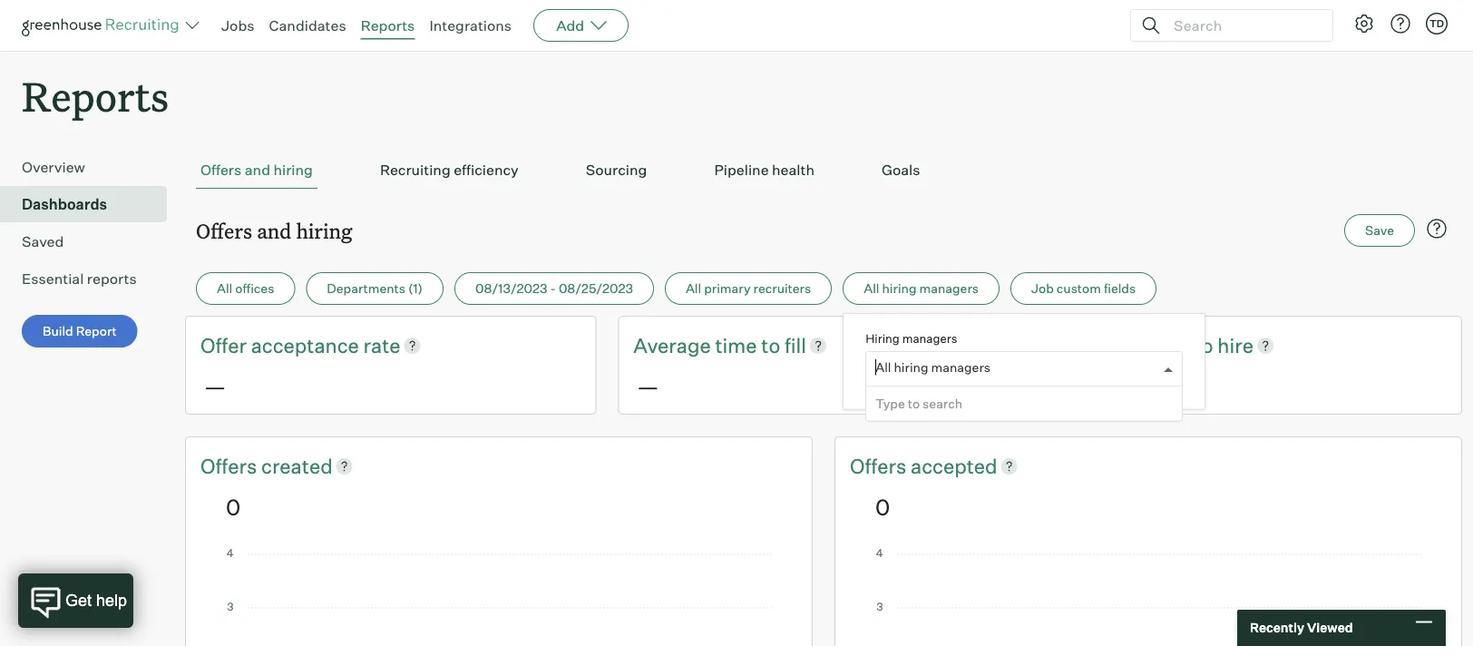 Task type: vqa. For each thing, say whether or not it's contained in the screenshot.
Reports to the bottom
yes



Task type: locate. For each thing, give the bounding box(es) containing it.
to left fill
[[762, 333, 781, 358]]

offers link for accepted
[[850, 452, 911, 480]]

average time to down primary
[[634, 333, 785, 358]]

jobs
[[221, 16, 255, 34]]

job custom fields button
[[1011, 272, 1157, 305]]

offers and hiring
[[201, 161, 313, 179], [196, 217, 353, 244]]

to link
[[762, 331, 785, 359], [1195, 331, 1218, 359]]

hiring
[[866, 331, 900, 346]]

report
[[76, 323, 117, 339]]

time link for fill
[[716, 331, 762, 359]]

offer
[[201, 333, 247, 358]]

sourcing
[[586, 161, 647, 179]]

2 — from the left
[[637, 373, 659, 400]]

hiring managers
[[866, 331, 958, 346]]

3 — from the left
[[1071, 373, 1092, 400]]

0 horizontal spatial to
[[762, 333, 781, 358]]

2 xychart image from the left
[[876, 549, 1422, 646]]

primary
[[704, 281, 751, 297]]

time left the hire
[[1149, 333, 1191, 358]]

1 horizontal spatial average link
[[1067, 331, 1149, 359]]

time link for hire
[[1149, 331, 1195, 359]]

job custom fields
[[1032, 281, 1136, 297]]

offers
[[201, 161, 242, 179], [196, 217, 252, 244], [201, 453, 261, 478], [850, 453, 911, 478]]

essential reports link
[[22, 268, 160, 290]]

1 0 from the left
[[226, 493, 241, 520]]

dashboards link
[[22, 193, 160, 215]]

xychart image
[[226, 549, 772, 646], [876, 549, 1422, 646]]

managers up search
[[932, 360, 991, 375]]

sourcing button
[[582, 152, 652, 189]]

reports link
[[361, 16, 415, 34]]

0 horizontal spatial to link
[[762, 331, 785, 359]]

1 time from the left
[[716, 333, 757, 358]]

goals button
[[878, 152, 925, 189]]

average link down primary
[[634, 331, 716, 359]]

1 horizontal spatial average time to
[[1067, 333, 1218, 358]]

offer acceptance
[[201, 333, 364, 358]]

1 average from the left
[[634, 333, 711, 358]]

2 to link from the left
[[1195, 331, 1218, 359]]

all down hiring
[[876, 360, 892, 375]]

1 horizontal spatial xychart image
[[876, 549, 1422, 646]]

time link
[[716, 331, 762, 359], [1149, 331, 1195, 359]]

add button
[[534, 9, 629, 42]]

pipeline health
[[715, 161, 815, 179]]

reports right "candidates" link
[[361, 16, 415, 34]]

2 time link from the left
[[1149, 331, 1195, 359]]

hire
[[1218, 333, 1254, 358]]

type
[[876, 396, 906, 412]]

1 horizontal spatial to link
[[1195, 331, 1218, 359]]

offers link
[[201, 452, 261, 480], [850, 452, 911, 480]]

1 horizontal spatial time link
[[1149, 331, 1195, 359]]

average for hire
[[1067, 333, 1144, 358]]

0 vertical spatial and
[[245, 161, 270, 179]]

created
[[261, 453, 333, 478]]

(1)
[[408, 281, 423, 297]]

average for fill
[[634, 333, 711, 358]]

None field
[[876, 352, 881, 386]]

2 0 from the left
[[876, 493, 891, 520]]

all up hiring
[[864, 281, 880, 297]]

time link left fill link
[[716, 331, 762, 359]]

0 vertical spatial offers and hiring
[[201, 161, 313, 179]]

saved
[[22, 233, 64, 251]]

average time to
[[634, 333, 785, 358], [1067, 333, 1218, 358]]

dashboards
[[22, 195, 107, 213]]

1 vertical spatial and
[[257, 217, 292, 244]]

all left offices
[[217, 281, 233, 297]]

2 horizontal spatial to
[[1195, 333, 1214, 358]]

time
[[716, 333, 757, 358], [1149, 333, 1191, 358]]

2 offers link from the left
[[850, 452, 911, 480]]

pipeline
[[715, 161, 769, 179]]

all
[[217, 281, 233, 297], [686, 281, 702, 297], [864, 281, 880, 297], [876, 360, 892, 375]]

managers up hiring managers
[[920, 281, 979, 297]]

time for hire
[[1149, 333, 1191, 358]]

recruiting efficiency
[[380, 161, 519, 179]]

time link left hire link
[[1149, 331, 1195, 359]]

all for all offices button
[[217, 281, 233, 297]]

1 horizontal spatial time
[[1149, 333, 1191, 358]]

to for hire
[[1195, 333, 1214, 358]]

2 vertical spatial managers
[[932, 360, 991, 375]]

1 horizontal spatial —
[[637, 373, 659, 400]]

all hiring managers down hiring managers
[[876, 360, 991, 375]]

all for all primary recruiters button
[[686, 281, 702, 297]]

managers right hiring
[[903, 331, 958, 346]]

hiring
[[274, 161, 313, 179], [296, 217, 353, 244], [883, 281, 917, 297], [894, 360, 929, 375]]

accepted
[[911, 453, 998, 478]]

pipeline health button
[[710, 152, 820, 189]]

time for fill
[[716, 333, 757, 358]]

0 horizontal spatial time
[[716, 333, 757, 358]]

0 horizontal spatial time link
[[716, 331, 762, 359]]

2 average link from the left
[[1067, 331, 1149, 359]]

2 horizontal spatial —
[[1071, 373, 1092, 400]]

— for fill
[[637, 373, 659, 400]]

recruiters
[[754, 281, 812, 297]]

1 horizontal spatial average
[[1067, 333, 1144, 358]]

1 horizontal spatial offers link
[[850, 452, 911, 480]]

to right the type
[[908, 396, 920, 412]]

0 horizontal spatial average time to
[[634, 333, 785, 358]]

job
[[1032, 281, 1054, 297]]

0 horizontal spatial 0
[[226, 493, 241, 520]]

1 horizontal spatial to
[[908, 396, 920, 412]]

1 horizontal spatial 0
[[876, 493, 891, 520]]

2 average from the left
[[1067, 333, 1144, 358]]

type to search
[[876, 396, 963, 412]]

xychart image for accepted
[[876, 549, 1422, 646]]

hire link
[[1218, 331, 1254, 359]]

all hiring managers button
[[843, 272, 1000, 305]]

td
[[1430, 17, 1445, 29]]

1 to link from the left
[[762, 331, 785, 359]]

1 offers link from the left
[[201, 452, 261, 480]]

managers
[[920, 281, 979, 297], [903, 331, 958, 346], [932, 360, 991, 375]]

average time to down fields
[[1067, 333, 1218, 358]]

0 vertical spatial all hiring managers
[[864, 281, 979, 297]]

all hiring managers
[[864, 281, 979, 297], [876, 360, 991, 375]]

average time to for fill
[[634, 333, 785, 358]]

all offices button
[[196, 272, 295, 305]]

rate
[[364, 333, 401, 358]]

average link down fields
[[1067, 331, 1149, 359]]

0 horizontal spatial offers link
[[201, 452, 261, 480]]

1 time link from the left
[[716, 331, 762, 359]]

time down primary
[[716, 333, 757, 358]]

recruiting efficiency button
[[376, 152, 523, 189]]

average
[[634, 333, 711, 358], [1067, 333, 1144, 358]]

created link
[[261, 452, 333, 480]]

build report
[[43, 323, 117, 339]]

0 vertical spatial reports
[[361, 16, 415, 34]]

reports down greenhouse recruiting image
[[22, 69, 169, 123]]

all offices
[[217, 281, 274, 297]]

to
[[762, 333, 781, 358], [1195, 333, 1214, 358], [908, 396, 920, 412]]

tab list
[[196, 152, 1452, 189]]

average down fields
[[1067, 333, 1144, 358]]

offers and hiring inside button
[[201, 161, 313, 179]]

0 vertical spatial managers
[[920, 281, 979, 297]]

jobs link
[[221, 16, 255, 34]]

2 time from the left
[[1149, 333, 1191, 358]]

average link for fill
[[634, 331, 716, 359]]

departments (1)
[[327, 281, 423, 297]]

0 horizontal spatial —
[[204, 373, 226, 400]]

0 horizontal spatial reports
[[22, 69, 169, 123]]

0 horizontal spatial xychart image
[[226, 549, 772, 646]]

2 average time to from the left
[[1067, 333, 1218, 358]]

0 for accepted
[[876, 493, 891, 520]]

0
[[226, 493, 241, 520], [876, 493, 891, 520]]

all hiring managers up hiring managers
[[864, 281, 979, 297]]

saved link
[[22, 231, 160, 252]]

to link for fill
[[762, 331, 785, 359]]

0 horizontal spatial average
[[634, 333, 711, 358]]

1 average link from the left
[[634, 331, 716, 359]]

average down primary
[[634, 333, 711, 358]]

reports
[[361, 16, 415, 34], [22, 69, 169, 123]]

1 vertical spatial managers
[[903, 331, 958, 346]]

0 horizontal spatial average link
[[634, 331, 716, 359]]

1 xychart image from the left
[[226, 549, 772, 646]]

1 average time to from the left
[[634, 333, 785, 358]]

build
[[43, 323, 73, 339]]

1 vertical spatial all hiring managers
[[876, 360, 991, 375]]

—
[[204, 373, 226, 400], [637, 373, 659, 400], [1071, 373, 1092, 400]]

faq image
[[1427, 218, 1449, 240]]

offer link
[[201, 331, 251, 359]]

to left the hire
[[1195, 333, 1214, 358]]

all left primary
[[686, 281, 702, 297]]

1 vertical spatial reports
[[22, 69, 169, 123]]

overview
[[22, 158, 85, 176]]

and
[[245, 161, 270, 179], [257, 217, 292, 244]]



Task type: describe. For each thing, give the bounding box(es) containing it.
tab list containing offers and hiring
[[196, 152, 1452, 189]]

configure image
[[1354, 13, 1376, 34]]

integrations
[[430, 16, 512, 34]]

all for all hiring managers button in the right top of the page
[[864, 281, 880, 297]]

candidates
[[269, 16, 346, 34]]

td button
[[1427, 13, 1449, 34]]

candidates link
[[269, 16, 346, 34]]

08/13/2023
[[476, 281, 548, 297]]

offices
[[235, 281, 274, 297]]

health
[[772, 161, 815, 179]]

and inside button
[[245, 161, 270, 179]]

average time to for hire
[[1067, 333, 1218, 358]]

recruiting
[[380, 161, 451, 179]]

all primary recruiters button
[[665, 272, 832, 305]]

to for fill
[[762, 333, 781, 358]]

acceptance link
[[251, 331, 364, 359]]

greenhouse recruiting image
[[22, 15, 185, 36]]

08/13/2023 - 08/25/2023 button
[[455, 272, 654, 305]]

offers link for created
[[201, 452, 261, 480]]

save
[[1366, 223, 1395, 238]]

to link for hire
[[1195, 331, 1218, 359]]

08/13/2023 - 08/25/2023
[[476, 281, 633, 297]]

goals
[[882, 161, 921, 179]]

recently
[[1251, 620, 1305, 636]]

offers inside button
[[201, 161, 242, 179]]

overview link
[[22, 156, 160, 178]]

fields
[[1104, 281, 1136, 297]]

essential reports
[[22, 270, 137, 288]]

Search text field
[[1170, 12, 1317, 39]]

save button
[[1345, 214, 1416, 247]]

departments (1) button
[[306, 272, 444, 305]]

managers inside button
[[920, 281, 979, 297]]

accepted link
[[911, 452, 998, 480]]

custom
[[1057, 281, 1102, 297]]

offers and hiring button
[[196, 152, 318, 189]]

build report button
[[22, 315, 138, 348]]

viewed
[[1308, 620, 1354, 636]]

fill link
[[785, 331, 807, 359]]

add
[[556, 16, 585, 34]]

fill
[[785, 333, 807, 358]]

xychart image for created
[[226, 549, 772, 646]]

essential
[[22, 270, 84, 288]]

average link for hire
[[1067, 331, 1149, 359]]

recently viewed
[[1251, 620, 1354, 636]]

td button
[[1423, 9, 1452, 38]]

-
[[550, 281, 556, 297]]

search
[[923, 396, 963, 412]]

1 horizontal spatial reports
[[361, 16, 415, 34]]

efficiency
[[454, 161, 519, 179]]

all hiring managers inside button
[[864, 281, 979, 297]]

reports
[[87, 270, 137, 288]]

1 vertical spatial offers and hiring
[[196, 217, 353, 244]]

— for hire
[[1071, 373, 1092, 400]]

integrations link
[[430, 16, 512, 34]]

0 for created
[[226, 493, 241, 520]]

acceptance
[[251, 333, 359, 358]]

departments
[[327, 281, 406, 297]]

1 — from the left
[[204, 373, 226, 400]]

rate link
[[364, 331, 401, 359]]

hiring inside 'tab list'
[[274, 161, 313, 179]]

all primary recruiters
[[686, 281, 812, 297]]

08/25/2023
[[559, 281, 633, 297]]



